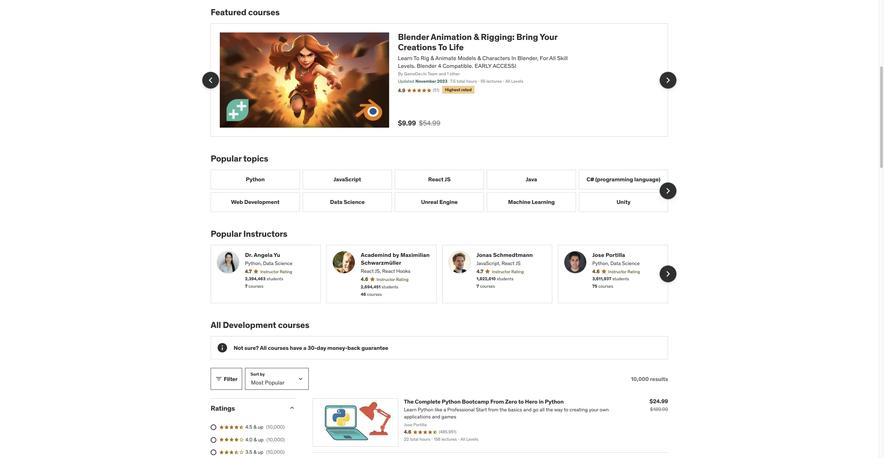Task type: vqa. For each thing, say whether or not it's contained in the screenshot.
middle with
no



Task type: describe. For each thing, give the bounding box(es) containing it.
engine
[[439, 199, 458, 206]]

courses for 3,611,937 students 75 courses
[[598, 284, 613, 289]]

instructors
[[243, 229, 287, 240]]

next image
[[662, 75, 674, 86]]

python inside "python" link
[[246, 176, 265, 183]]

ratings button
[[211, 405, 283, 413]]

featured
[[211, 7, 246, 18]]

jose
[[592, 252, 604, 259]]

7 for dr.
[[245, 284, 248, 289]]

7.5
[[450, 79, 456, 84]]

access!
[[493, 62, 516, 69]]

4.6 for academind by maximilian schwarzmüller
[[361, 277, 368, 283]]

development for all
[[223, 320, 276, 331]]

to
[[518, 399, 524, 406]]

rating for python,
[[280, 269, 292, 275]]

back
[[347, 345, 360, 352]]

creations
[[398, 42, 436, 53]]

guarantee
[[361, 345, 388, 352]]

rig
[[421, 54, 429, 61]]

angela
[[254, 252, 273, 259]]

language)
[[634, 176, 660, 183]]

money-
[[327, 345, 347, 352]]

compatible.
[[443, 62, 473, 69]]

0 vertical spatial blender
[[398, 32, 429, 43]]

c# (programming language) link
[[579, 170, 668, 190]]

javascript,
[[477, 261, 500, 267]]

55
[[481, 79, 486, 84]]

react right js,
[[382, 269, 395, 275]]

& right 3.5
[[254, 450, 257, 456]]

carousel element for popular instructors
[[211, 245, 677, 304]]

students for react
[[497, 277, 514, 282]]

popular for popular topics
[[211, 153, 242, 164]]

yu
[[274, 252, 280, 259]]

and
[[439, 71, 446, 77]]

1 horizontal spatial science
[[344, 199, 365, 206]]

team
[[428, 71, 438, 77]]

1,822,610 students 7 courses
[[477, 277, 514, 289]]

bootcamp
[[462, 399, 489, 406]]

& right rig
[[431, 54, 434, 61]]

web development
[[231, 199, 280, 206]]

instructor for data
[[608, 269, 627, 275]]

hero
[[525, 399, 538, 406]]

rigging:
[[481, 32, 515, 43]]

4.6 for jose portilla
[[592, 269, 600, 275]]

instructor rating for react
[[492, 269, 524, 275]]

instructor rating for schwarzmüller
[[377, 277, 409, 283]]

carousel element for featured courses
[[202, 23, 677, 137]]

next image for popular instructors
[[662, 269, 674, 280]]

learn
[[398, 54, 412, 61]]

popular for popular instructors
[[211, 229, 242, 240]]

models
[[458, 54, 476, 61]]

lectures
[[487, 79, 502, 84]]

levels.
[[398, 62, 415, 69]]

skill
[[557, 54, 568, 61]]

topics
[[243, 153, 268, 164]]

1 horizontal spatial python
[[442, 399, 461, 406]]

30-
[[308, 345, 317, 352]]

rating for react
[[511, 269, 524, 275]]

updated november 2023
[[398, 79, 447, 84]]

2 horizontal spatial python
[[545, 399, 564, 406]]

$24.99 $189.99
[[650, 398, 668, 413]]

2,694,451 students 46 courses
[[361, 285, 398, 297]]

instructor for python,
[[260, 269, 279, 275]]

in
[[511, 54, 516, 61]]

hooks
[[396, 269, 410, 275]]

jose portilla link
[[592, 251, 662, 259]]

unreal
[[421, 199, 438, 206]]

python, inside jose portilla python, data science
[[592, 261, 609, 267]]

rating for data
[[628, 269, 640, 275]]

machine
[[508, 199, 531, 206]]

jonas schmedtmann javascript, react js
[[477, 252, 533, 267]]

$54.99
[[419, 119, 441, 127]]

(51)
[[433, 87, 439, 93]]

rated
[[461, 87, 472, 92]]

science inside jose portilla python, data science
[[622, 261, 640, 267]]

$9.99
[[398, 119, 416, 127]]

jonas schmedtmann link
[[477, 251, 546, 259]]

small image
[[289, 405, 296, 412]]

55 lectures
[[481, 79, 502, 84]]

& right 4.0
[[254, 437, 257, 443]]

gamedev.tv
[[404, 71, 427, 77]]

courses for 2,394,463 students 7 courses
[[249, 284, 263, 289]]

10,000
[[631, 376, 649, 383]]

small image
[[215, 376, 222, 383]]

10,000 results status
[[631, 376, 668, 383]]

75
[[592, 284, 597, 289]]

carousel element for popular topics
[[211, 170, 677, 212]]

bring
[[516, 32, 538, 43]]

3,611,937 students 75 courses
[[592, 277, 629, 289]]

complete
[[415, 399, 441, 406]]

1,822,610
[[477, 277, 496, 282]]

courses up have at the bottom of the page
[[278, 320, 309, 331]]

4.0 & up (10,000)
[[245, 437, 285, 443]]

unity link
[[579, 193, 668, 212]]

highest rated
[[445, 87, 472, 92]]

animation
[[431, 32, 472, 43]]

jonas
[[477, 252, 492, 259]]

46
[[361, 292, 366, 297]]

7 for jonas
[[477, 284, 479, 289]]

2,694,451
[[361, 285, 381, 290]]

blender,
[[518, 54, 539, 61]]

your
[[540, 32, 557, 43]]

other
[[450, 71, 460, 77]]

web development link
[[211, 193, 300, 212]]

4.5
[[245, 425, 252, 431]]

jose portilla python, data science
[[592, 252, 640, 267]]

instructor for schwarzmüller
[[377, 277, 395, 283]]

featured courses
[[211, 7, 280, 18]]

academind
[[361, 252, 391, 259]]

maximilian
[[400, 252, 430, 259]]

unreal engine link
[[395, 193, 484, 212]]



Task type: locate. For each thing, give the bounding box(es) containing it.
popular
[[211, 153, 242, 164], [211, 229, 242, 240]]

november
[[415, 79, 436, 84]]

blender animation & rigging: bring your creations to life learn to rig & animate models & characters in blender, for all skill levels. blender 4 compatible. early access! by gamedev.tv team and 1 other
[[398, 32, 568, 77]]

filter
[[224, 376, 238, 383]]

early
[[475, 62, 492, 69]]

courses
[[248, 7, 280, 18], [249, 284, 263, 289], [480, 284, 495, 289], [598, 284, 613, 289], [367, 292, 382, 297], [278, 320, 309, 331], [268, 345, 289, 352]]

carousel element containing blender animation & rigging: bring your creations to life
[[202, 23, 677, 137]]

courses right the featured on the top left of the page
[[248, 7, 280, 18]]

dr. angela yu python, data science
[[245, 252, 292, 267]]

0 horizontal spatial python,
[[245, 261, 262, 267]]

web
[[231, 199, 243, 206]]

2 vertical spatial (10,000)
[[266, 450, 285, 456]]

students right 2,394,463
[[267, 277, 283, 282]]

1 vertical spatial to
[[414, 54, 419, 61]]

c#
[[587, 176, 594, 183]]

rating for schwarzmüller
[[396, 277, 409, 283]]

rating down hooks at the bottom of page
[[396, 277, 409, 283]]

2 horizontal spatial science
[[622, 261, 640, 267]]

7 down 1,822,610
[[477, 284, 479, 289]]

instructor up '2,394,463 students 7 courses' on the bottom of page
[[260, 269, 279, 275]]

filter button
[[211, 369, 242, 391]]

academind by maximilian schwarzmüller react js, react hooks
[[361, 252, 430, 275]]

js inside jonas schmedtmann javascript, react js
[[516, 261, 521, 267]]

instructor rating for data
[[608, 269, 640, 275]]

the complete python bootcamp from zero to hero in python
[[404, 399, 564, 406]]

day
[[317, 345, 326, 352]]

python link
[[211, 170, 300, 190]]

2 horizontal spatial data
[[610, 261, 621, 267]]

0 vertical spatial js
[[445, 176, 451, 183]]

students right '3,611,937'
[[612, 277, 629, 282]]

highest
[[445, 87, 460, 92]]

10,000 results
[[631, 376, 668, 383]]

unreal engine
[[421, 199, 458, 206]]

1 vertical spatial popular
[[211, 229, 242, 240]]

0 vertical spatial up
[[258, 425, 263, 431]]

instructor rating down dr. angela yu python, data science
[[260, 269, 292, 275]]

schmedtmann
[[493, 252, 533, 259]]

1
[[447, 71, 449, 77]]

rating down schmedtmann
[[511, 269, 524, 275]]

up for 4.0 & up
[[258, 437, 264, 443]]

1 popular from the top
[[211, 153, 242, 164]]

python, inside dr. angela yu python, data science
[[245, 261, 262, 267]]

up for 3.5 & up
[[258, 450, 263, 456]]

0 horizontal spatial 4.6
[[361, 277, 368, 283]]

instructor rating down hooks at the bottom of page
[[377, 277, 409, 283]]

(10,000) for 3.5 & up (10,000)
[[266, 450, 285, 456]]

1 next image from the top
[[662, 185, 674, 197]]

python, down dr.
[[245, 261, 262, 267]]

unity
[[617, 199, 630, 206]]

development
[[244, 199, 280, 206], [223, 320, 276, 331]]

java
[[526, 176, 537, 183]]

(10,000) down 4.0 & up (10,000) at the left of page
[[266, 450, 285, 456]]

rating down dr. angela yu link
[[280, 269, 292, 275]]

carousel element containing dr. angela yu
[[211, 245, 677, 304]]

& up early
[[477, 54, 481, 61]]

data down angela
[[263, 261, 274, 267]]

(10,000) up 3.5 & up (10,000)
[[266, 437, 285, 443]]

1 horizontal spatial data
[[330, 199, 342, 206]]

js,
[[375, 269, 381, 275]]

7 inside 1,822,610 students 7 courses
[[477, 284, 479, 289]]

4.6 up '3,611,937'
[[592, 269, 600, 275]]

4.7 up 1,822,610
[[477, 269, 483, 275]]

react left js,
[[361, 269, 374, 275]]

0 vertical spatial next image
[[662, 185, 674, 197]]

total
[[457, 79, 465, 84]]

data down javascript link
[[330, 199, 342, 206]]

science down the jose portilla link
[[622, 261, 640, 267]]

up right 3.5
[[258, 450, 263, 456]]

1 7 from the left
[[245, 284, 248, 289]]

courses inside 3,611,937 students 75 courses
[[598, 284, 613, 289]]

2 next image from the top
[[662, 269, 674, 280]]

courses left have at the bottom of the page
[[268, 345, 289, 352]]

c# (programming language)
[[587, 176, 660, 183]]

development up 'sure?'
[[223, 320, 276, 331]]

have
[[290, 345, 302, 352]]

(programming
[[595, 176, 633, 183]]

students inside 2,694,451 students 46 courses
[[382, 285, 398, 290]]

courses down 2,394,463
[[249, 284, 263, 289]]

1 horizontal spatial 4.6
[[592, 269, 600, 275]]

science down javascript link
[[344, 199, 365, 206]]

4.6 up 2,694,451 on the left bottom of page
[[361, 277, 368, 283]]

instructor rating
[[260, 269, 292, 275], [492, 269, 524, 275], [608, 269, 640, 275], [377, 277, 409, 283]]

4.7 for dr. angela yu
[[245, 269, 252, 275]]

1 vertical spatial up
[[258, 437, 264, 443]]

1 vertical spatial (10,000)
[[266, 437, 285, 443]]

1 vertical spatial blender
[[417, 62, 437, 69]]

instructor down js,
[[377, 277, 395, 283]]

carousel element containing python
[[211, 170, 677, 212]]

next image inside the popular instructors element
[[662, 269, 674, 280]]

1 vertical spatial 4.6
[[361, 277, 368, 283]]

1 up from the top
[[258, 425, 263, 431]]

1 horizontal spatial to
[[438, 42, 447, 53]]

4.9
[[398, 87, 405, 94]]

2 up from the top
[[258, 437, 264, 443]]

0 vertical spatial to
[[438, 42, 447, 53]]

to
[[438, 42, 447, 53], [414, 54, 419, 61]]

up right 4.5
[[258, 425, 263, 431]]

$9.99 $54.99
[[398, 119, 441, 127]]

7 down 2,394,463
[[245, 284, 248, 289]]

1 python, from the left
[[245, 261, 262, 267]]

0 horizontal spatial 7
[[245, 284, 248, 289]]

to left rig
[[414, 54, 419, 61]]

rating down the jose portilla link
[[628, 269, 640, 275]]

data inside dr. angela yu python, data science
[[263, 261, 274, 267]]

3 up from the top
[[258, 450, 263, 456]]

react up unreal engine
[[428, 176, 444, 183]]

courses down 2,694,451 on the left bottom of page
[[367, 292, 382, 297]]

7
[[245, 284, 248, 289], [477, 284, 479, 289]]

in
[[539, 399, 544, 406]]

& right 4.5
[[254, 425, 257, 431]]

react
[[428, 176, 444, 183], [502, 261, 515, 267], [361, 269, 374, 275], [382, 269, 395, 275]]

1 4.7 from the left
[[245, 269, 252, 275]]

python down topics
[[246, 176, 265, 183]]

not sure? all courses have a 30-day money-back guarantee
[[234, 345, 388, 352]]

instructor down jose portilla python, data science
[[608, 269, 627, 275]]

4.5 & up (10,000)
[[245, 425, 285, 431]]

from
[[490, 399, 504, 406]]

up for 4.5 & up
[[258, 425, 263, 431]]

students inside 3,611,937 students 75 courses
[[612, 277, 629, 282]]

courses down '3,611,937'
[[598, 284, 613, 289]]

2 7 from the left
[[477, 284, 479, 289]]

data inside jose portilla python, data science
[[610, 261, 621, 267]]

2 popular from the top
[[211, 229, 242, 240]]

all inside blender animation & rigging: bring your creations to life learn to rig & animate models & characters in blender, for all skill levels. blender 4 compatible. early access! by gamedev.tv team and 1 other
[[549, 54, 556, 61]]

0 vertical spatial popular
[[211, 153, 242, 164]]

for
[[540, 54, 548, 61]]

0 horizontal spatial to
[[414, 54, 419, 61]]

blender down rig
[[417, 62, 437, 69]]

& left rigging:
[[474, 32, 479, 43]]

0 horizontal spatial data
[[263, 261, 274, 267]]

all levels
[[505, 79, 523, 84]]

science
[[344, 199, 365, 206], [275, 261, 292, 267], [622, 261, 640, 267]]

react js
[[428, 176, 451, 183]]

courses inside 1,822,610 students 7 courses
[[480, 284, 495, 289]]

react js link
[[395, 170, 484, 190]]

development down "python" link
[[244, 199, 280, 206]]

instructor rating down jose portilla python, data science
[[608, 269, 640, 275]]

data science
[[330, 199, 365, 206]]

students right 1,822,610
[[497, 277, 514, 282]]

popular topics
[[211, 153, 268, 164]]

up
[[258, 425, 263, 431], [258, 437, 264, 443], [258, 450, 263, 456]]

2023
[[437, 79, 447, 84]]

dr. angela yu link
[[245, 251, 315, 259]]

development for web
[[244, 199, 280, 206]]

python right in
[[545, 399, 564, 406]]

popular down web
[[211, 229, 242, 240]]

1 vertical spatial next image
[[662, 269, 674, 280]]

2 python, from the left
[[592, 261, 609, 267]]

learning
[[532, 199, 555, 206]]

2,394,463 students 7 courses
[[245, 277, 283, 289]]

science down dr. angela yu link
[[275, 261, 292, 267]]

next image for popular topics
[[662, 185, 674, 197]]

by
[[398, 71, 403, 77]]

python,
[[245, 261, 262, 267], [592, 261, 609, 267]]

react inside jonas schmedtmann javascript, react js
[[502, 261, 515, 267]]

carousel element
[[202, 23, 677, 137], [211, 170, 677, 212], [211, 245, 677, 304]]

2 vertical spatial carousel element
[[211, 245, 677, 304]]

1 vertical spatial carousel element
[[211, 170, 677, 212]]

students inside 1,822,610 students 7 courses
[[497, 277, 514, 282]]

popular instructors element
[[211, 229, 677, 304]]

java link
[[487, 170, 576, 190]]

1 horizontal spatial 7
[[477, 284, 479, 289]]

science inside dr. angela yu python, data science
[[275, 261, 292, 267]]

to up animate
[[438, 42, 447, 53]]

rating
[[280, 269, 292, 275], [511, 269, 524, 275], [628, 269, 640, 275], [396, 277, 409, 283]]

students for python,
[[267, 277, 283, 282]]

0 horizontal spatial python
[[246, 176, 265, 183]]

courses for 1,822,610 students 7 courses
[[480, 284, 495, 289]]

machine learning
[[508, 199, 555, 206]]

$189.99
[[650, 407, 668, 413]]

1 vertical spatial development
[[223, 320, 276, 331]]

courses inside '2,394,463 students 7 courses'
[[249, 284, 263, 289]]

7 inside '2,394,463 students 7 courses'
[[245, 284, 248, 289]]

courses for not sure? all courses have a 30-day money-back guarantee
[[268, 345, 289, 352]]

python
[[246, 176, 265, 183], [442, 399, 461, 406], [545, 399, 564, 406]]

instructor
[[260, 269, 279, 275], [492, 269, 510, 275], [608, 269, 627, 275], [377, 277, 395, 283]]

1 horizontal spatial 4.7
[[477, 269, 483, 275]]

1 horizontal spatial python,
[[592, 261, 609, 267]]

(10,000) up 4.0 & up (10,000) at the left of page
[[266, 425, 285, 431]]

0 vertical spatial carousel element
[[202, 23, 677, 137]]

react down jonas schmedtmann link
[[502, 261, 515, 267]]

students for schwarzmüller
[[382, 285, 398, 290]]

(10,000) for 4.5 & up (10,000)
[[266, 425, 285, 431]]

0 horizontal spatial js
[[445, 176, 451, 183]]

4.7 for jonas schmedtmann
[[477, 269, 483, 275]]

0 vertical spatial development
[[244, 199, 280, 206]]

characters
[[482, 54, 510, 61]]

python right complete
[[442, 399, 461, 406]]

4.0
[[245, 437, 253, 443]]

next image
[[662, 185, 674, 197], [662, 269, 674, 280]]

popular left topics
[[211, 153, 242, 164]]

(10,000) for 4.0 & up (10,000)
[[266, 437, 285, 443]]

machine learning link
[[487, 193, 576, 212]]

students inside '2,394,463 students 7 courses'
[[267, 277, 283, 282]]

blender up the learn
[[398, 32, 429, 43]]

0 vertical spatial (10,000)
[[266, 425, 285, 431]]

instructor rating down jonas schmedtmann javascript, react js
[[492, 269, 524, 275]]

0 vertical spatial 4.6
[[592, 269, 600, 275]]

instructor rating for python,
[[260, 269, 292, 275]]

students for data
[[612, 277, 629, 282]]

up right 4.0
[[258, 437, 264, 443]]

courses inside 2,694,451 students 46 courses
[[367, 292, 382, 297]]

data down "portilla"
[[610, 261, 621, 267]]

1 vertical spatial js
[[516, 261, 521, 267]]

1 horizontal spatial js
[[516, 261, 521, 267]]

python, down "jose"
[[592, 261, 609, 267]]

2,394,463
[[245, 277, 266, 282]]

2 vertical spatial up
[[258, 450, 263, 456]]

results
[[650, 376, 668, 383]]

0 horizontal spatial science
[[275, 261, 292, 267]]

courses for 2,694,451 students 46 courses
[[367, 292, 382, 297]]

2 4.7 from the left
[[477, 269, 483, 275]]

previous image
[[205, 75, 216, 86]]

students right 2,694,451 on the left bottom of page
[[382, 285, 398, 290]]

courses down 1,822,610
[[480, 284, 495, 289]]

4.7
[[245, 269, 252, 275], [477, 269, 483, 275]]

instructor up 1,822,610 students 7 courses
[[492, 269, 510, 275]]

instructor for react
[[492, 269, 510, 275]]

js
[[445, 176, 451, 183], [516, 261, 521, 267]]

js up engine
[[445, 176, 451, 183]]

all development courses
[[211, 320, 309, 331]]

dr.
[[245, 252, 253, 259]]

students
[[267, 277, 283, 282], [497, 277, 514, 282], [612, 277, 629, 282], [382, 285, 398, 290]]

3,611,937
[[592, 277, 611, 282]]

javascript link
[[303, 170, 392, 190]]

updated
[[398, 79, 414, 84]]

js down schmedtmann
[[516, 261, 521, 267]]

a
[[303, 345, 306, 352]]

4.7 up 2,394,463
[[245, 269, 252, 275]]

0 horizontal spatial 4.7
[[245, 269, 252, 275]]



